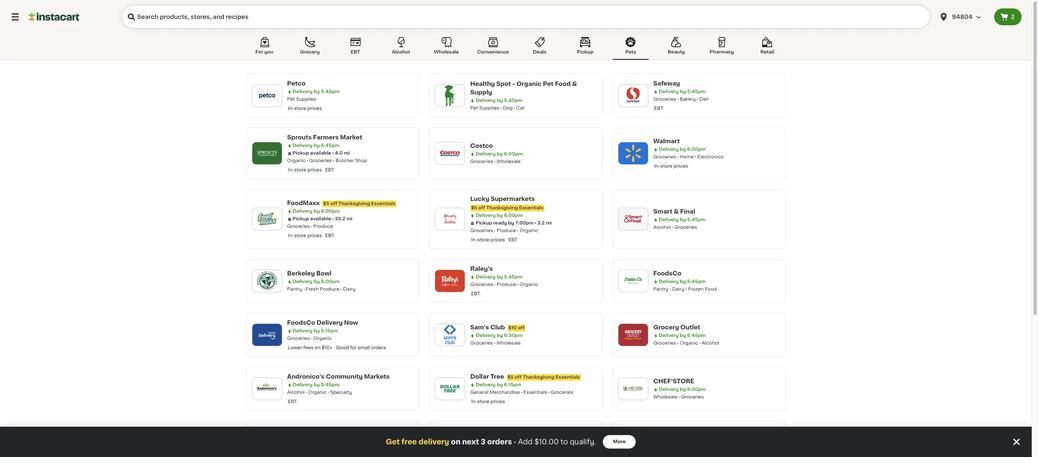 Task type: describe. For each thing, give the bounding box(es) containing it.
2 vertical spatial in-store prices
[[471, 400, 505, 404]]

pickup inside 'button'
[[577, 50, 594, 54]]

groceries wholesale for 6:00pm
[[470, 159, 521, 164]]

healthy spot - organic pet food & supply logo image
[[439, 85, 461, 107]]

0 horizontal spatial orders
[[371, 346, 386, 350]]

electronics
[[698, 155, 724, 159]]

store down pickup ready by 7:00pm
[[478, 238, 490, 242]]

instacart image
[[29, 12, 79, 22]]

$10.00
[[535, 439, 559, 446]]

delivery down sam's
[[476, 333, 496, 338]]

1 dairy from the left
[[343, 287, 356, 292]]

groceries down safeway
[[654, 97, 677, 102]]

sprouts farmers market logo image
[[256, 142, 278, 164]]

chef'store logo image
[[623, 378, 644, 400]]

store down groceries home electronics
[[661, 164, 673, 169]]

for
[[256, 50, 263, 54]]

-
[[513, 81, 515, 87]]

andronico's community markets logo image
[[256, 378, 278, 400]]

supplies for pet supplies dog cat
[[480, 106, 500, 110]]

pickup available for groceries
[[293, 151, 331, 156]]

groceries down final
[[675, 225, 698, 230]]

orders inside get free delivery on next 3 orders • add $10.00 to qualify.
[[487, 439, 512, 446]]

costco logo image
[[439, 142, 461, 164]]

delivery for costco
[[476, 152, 496, 156]]

delivery by 5:45pm for sprouts farmers market
[[293, 143, 340, 148]]

6:00pm for walmart
[[687, 147, 706, 152]]

delivery by 6:00pm for walmart
[[659, 147, 706, 152]]

groceries down dollar tree $5 off thanksgiving essentials
[[551, 390, 574, 395]]

$10
[[509, 326, 517, 330]]

supplies for pet supplies
[[296, 97, 316, 102]]

pickup for 4.0 mi
[[293, 151, 309, 156]]

groceries down sam's
[[470, 341, 493, 346]]

delivery by 5:45pm for andronico's community markets
[[293, 383, 340, 387]]

groceries bakery deli
[[654, 97, 709, 102]]

sam's club $10 off
[[470, 325, 525, 330]]

available for 5:45pm
[[310, 151, 331, 156]]

thanksgiving for lucky supermarkets
[[487, 206, 518, 210]]

good
[[336, 346, 349, 350]]

delivery
[[419, 439, 449, 446]]

6:00pm for berkeley bowl
[[321, 279, 340, 284]]

foodmaxx
[[287, 200, 320, 206]]

thanksgiving for dollar tree
[[523, 375, 555, 380]]

store down groceries produce
[[294, 234, 306, 238]]

groceries up lower
[[287, 336, 310, 341]]

store down general
[[478, 400, 490, 404]]

pickup for 30.2 mi
[[476, 440, 492, 445]]

delivery for walmart
[[659, 147, 679, 152]]

foodsco for foodsco
[[654, 271, 682, 277]]

dog
[[503, 106, 513, 110]]

alcohol for alcohol
[[392, 50, 410, 54]]

2 vertical spatial pickup available
[[476, 440, 515, 445]]

3
[[481, 439, 486, 446]]

retail button
[[750, 35, 786, 60]]

alcohol for alcohol organic specialty
[[287, 390, 305, 395]]

wholesale button
[[429, 35, 465, 60]]

4.0 mi
[[335, 151, 350, 156]]

alcohol groceries
[[654, 225, 698, 230]]

andronico's
[[287, 374, 325, 380]]

5:45pm for sprouts farmers market
[[321, 143, 340, 148]]

pantry for berkeley bowl
[[287, 287, 302, 292]]

tree
[[491, 374, 504, 380]]

foodmaxx $5 off thanksgiving essentials
[[287, 200, 396, 206]]

prices down ready
[[491, 238, 505, 242]]

delivery for healthy spot - organic pet food & supply
[[476, 98, 496, 103]]

by for chef'store
[[680, 387, 686, 392]]

pet supplies
[[287, 97, 316, 102]]

berkeley
[[287, 271, 315, 277]]

pantry dairy frozen food
[[654, 287, 717, 292]]

delivery by 6:00pm down foodmaxx
[[293, 209, 340, 214]]

smart
[[654, 209, 673, 215]]

delivery by 6:30pm
[[476, 333, 523, 338]]

sam's club logo image
[[439, 324, 461, 346]]

thanksgiving inside foodmaxx $5 off thanksgiving essentials
[[339, 201, 370, 206]]

5:45pm for petco
[[321, 89, 340, 94]]

sprouts farmers market
[[287, 134, 362, 140]]

delivery for chef'store
[[659, 387, 679, 392]]

2 vertical spatial available
[[493, 440, 515, 445]]

spot
[[497, 81, 511, 87]]

pantry for foodsco
[[654, 287, 669, 292]]

beauty
[[668, 50, 685, 54]]

groceries produce
[[287, 224, 333, 229]]

delivery for safeway
[[659, 89, 679, 94]]

mi for 3.2 mi
[[546, 221, 552, 226]]

delivery up ready
[[476, 213, 496, 218]]

frozen
[[688, 287, 704, 292]]

delivery up general
[[476, 383, 496, 387]]

1 vertical spatial food
[[705, 287, 717, 292]]

by for safeway
[[680, 89, 686, 94]]

groceries down 'sprouts farmers market'
[[309, 158, 332, 163]]

groceries down chef'store
[[681, 395, 704, 400]]

organic inside healthy spot - organic pet food & supply
[[517, 81, 542, 87]]

6:30pm
[[504, 333, 523, 338]]

treatment tracker modal dialog
[[0, 427, 1032, 457]]

specialty
[[330, 390, 352, 395]]

1 94804 button from the left
[[934, 5, 995, 29]]

smart & final logo image
[[623, 208, 644, 230]]

essentials inside foodmaxx $5 off thanksgiving essentials
[[371, 201, 396, 206]]

more
[[613, 440, 626, 444]]

petco
[[287, 81, 306, 86]]

delivery by 6:15pm
[[476, 383, 522, 387]]

6:00pm for chef'store
[[687, 387, 706, 392]]

delivery for sprouts farmers market
[[293, 143, 313, 148]]

dollar
[[470, 374, 489, 380]]

pets
[[626, 50, 636, 54]]

delivery for smart & final
[[659, 218, 679, 222]]

delivery by 5:45pm for smart & final
[[659, 218, 706, 222]]

2 94804 button from the left
[[939, 5, 990, 29]]

2 button
[[995, 8, 1022, 25]]

by for sprouts farmers market
[[314, 143, 320, 148]]

delivery by 5:45pm for raley's
[[476, 275, 523, 279]]

delivery for berkeley bowl
[[293, 279, 313, 284]]

4.0
[[335, 151, 343, 156]]

& inside healthy spot - organic pet food & supply
[[572, 81, 577, 87]]

30.2 mi
[[518, 440, 536, 445]]

$5 for dollar tree
[[508, 375, 514, 380]]

beauty button
[[659, 35, 695, 60]]

walmart
[[654, 138, 680, 144]]

delivery for foodsco delivery now
[[293, 329, 313, 333]]

alcohol organic specialty
[[287, 390, 352, 395]]

club
[[491, 325, 505, 330]]

30.2
[[518, 440, 529, 445]]

sprouts
[[287, 134, 312, 140]]

wholesale groceries
[[654, 395, 704, 400]]

in- down walmart on the top right of the page
[[655, 164, 661, 169]]

final
[[681, 209, 696, 215]]

groceries down foodmaxx
[[287, 224, 310, 229]]

convenience button
[[474, 35, 513, 60]]

groceries home electronics
[[654, 155, 724, 159]]

delivery by 6:00pm up ready
[[476, 213, 523, 218]]

lower fees on $10+ good for small orders
[[288, 346, 386, 350]]

in-store prices ebt for lucky supermarkets
[[471, 238, 518, 242]]

general merchandise essentials groceries
[[470, 390, 574, 395]]

groceries organic alcohol
[[654, 341, 720, 346]]

in- down pet supplies
[[288, 106, 294, 111]]

delivery by 6:00pm for costco
[[476, 152, 523, 156]]

2 horizontal spatial grocery
[[654, 325, 679, 330]]

foodsco logo image
[[623, 270, 644, 292]]

delivery by 5:15pm
[[293, 329, 338, 333]]

pickup available for produce
[[293, 217, 331, 221]]

next
[[462, 439, 479, 446]]

costco
[[470, 143, 493, 149]]

delivery up '5:15pm'
[[317, 320, 343, 326]]

grocery outlet logo image
[[623, 324, 644, 346]]

ready
[[493, 221, 507, 226]]

to
[[561, 439, 568, 446]]

delivery by 5:45pm for safeway
[[659, 89, 706, 94]]

bowl
[[316, 271, 332, 277]]

deli
[[700, 97, 709, 102]]

on inside get free delivery on next 3 orders • add $10.00 to qualify.
[[451, 439, 461, 446]]

6:00pm for costco
[[504, 152, 523, 156]]

pet for pet supplies
[[287, 97, 295, 102]]

5:45pm for andronico's community markets
[[321, 383, 340, 387]]

groceries wholesale for 6:30pm
[[470, 341, 521, 346]]

in- down groceries produce
[[288, 234, 294, 238]]

convenience
[[478, 50, 509, 54]]

groceries down raley's
[[470, 282, 493, 287]]

2 groceries produce organic from the top
[[470, 282, 539, 287]]

in- down sprouts
[[288, 168, 294, 172]]

mi for 4.0 mi
[[344, 151, 350, 156]]

delivery for andronico's community markets
[[293, 383, 313, 387]]

get
[[386, 439, 400, 446]]

in- up raley's
[[471, 238, 478, 242]]



Task type: vqa. For each thing, say whether or not it's contained in the screenshot.


Task type: locate. For each thing, give the bounding box(es) containing it.
3.2
[[538, 221, 545, 226]]

pet down the "petco"
[[287, 97, 295, 102]]

pet for pet supplies dog cat
[[470, 106, 478, 110]]

supplies down supply
[[480, 106, 500, 110]]

0 horizontal spatial grocery
[[300, 50, 320, 54]]

walmart logo image
[[623, 142, 644, 164]]

deals button
[[522, 35, 558, 60]]

33.2
[[335, 217, 346, 221]]

lucky
[[470, 196, 490, 202]]

33.2 mi
[[335, 217, 353, 221]]

2 vertical spatial grocery
[[368, 444, 387, 449]]

0 horizontal spatial pet
[[287, 97, 295, 102]]

6:00pm
[[687, 147, 706, 152], [504, 152, 523, 156], [321, 209, 340, 214], [504, 213, 523, 218], [321, 279, 340, 284], [687, 387, 706, 392]]

1 horizontal spatial in-store prices
[[471, 400, 505, 404]]

cat
[[516, 106, 525, 110]]

foodsco up pantry dairy frozen food
[[654, 271, 682, 277]]

0 horizontal spatial dairy
[[343, 287, 356, 292]]

5:45pm for safeway
[[687, 89, 706, 94]]

farmers
[[313, 134, 339, 140]]

& left final
[[674, 209, 679, 215]]

on left next
[[451, 439, 461, 446]]

$5 inside foodmaxx $5 off thanksgiving essentials
[[323, 201, 329, 206]]

off up 6:15pm
[[515, 375, 522, 380]]

0 vertical spatial available
[[310, 151, 331, 156]]

available left 30.2
[[493, 440, 515, 445]]

raley's logo image
[[439, 270, 461, 292]]

1 horizontal spatial thanksgiving
[[487, 206, 518, 210]]

prices down groceries produce
[[308, 234, 322, 238]]

grocery outlet
[[654, 325, 701, 330]]

pickup button
[[567, 35, 604, 60]]

foodsco up "delivery by 5:15pm"
[[287, 320, 315, 326]]

more button
[[603, 435, 636, 449]]

fresh
[[306, 287, 319, 292]]

merchandise
[[490, 390, 520, 395]]

delivery up pantry dairy frozen food
[[659, 279, 679, 284]]

mi up butcher
[[344, 151, 350, 156]]

0 vertical spatial grocery
[[300, 50, 320, 54]]

by for healthy spot - organic pet food & supply
[[497, 98, 503, 103]]

0 vertical spatial pickup available
[[293, 151, 331, 156]]

pantry down berkeley
[[287, 287, 302, 292]]

off right $10
[[518, 326, 525, 330]]

1 horizontal spatial &
[[674, 209, 679, 215]]

in-store prices ebt for foodmaxx
[[288, 234, 334, 238]]

store
[[310, 428, 327, 434]]

outlet
[[681, 325, 701, 330]]

1 horizontal spatial on
[[451, 439, 461, 446]]

off for dollar tree
[[515, 375, 522, 380]]

market
[[340, 134, 362, 140]]

3.2 mi
[[538, 221, 552, 226]]

healthy
[[470, 81, 495, 87]]

in-store prices ebt down organic groceries butcher shop at the left top of page
[[288, 168, 334, 172]]

delivery by 5:45pm up groceries organic alcohol on the bottom right of page
[[659, 333, 706, 338]]

delivery by 5:45pm for foodsco
[[659, 279, 706, 284]]

94804
[[953, 14, 973, 20]]

grocery left free
[[368, 444, 387, 449]]

2 horizontal spatial pet
[[543, 81, 554, 87]]

1 vertical spatial orders
[[487, 439, 512, 446]]

pickup available
[[293, 151, 331, 156], [293, 217, 331, 221], [476, 440, 515, 445]]

shop categories tab list
[[246, 35, 786, 60]]

delivery by 6:00pm down costco
[[476, 152, 523, 156]]

shop
[[355, 158, 368, 163]]

pharmacy
[[710, 50, 734, 54]]

pantry fresh produce dairy
[[287, 287, 356, 292]]

grocery left outlet
[[654, 325, 679, 330]]

0 vertical spatial food
[[555, 81, 571, 87]]

delivery down grocery outlet
[[659, 333, 679, 338]]

thanksgiving down the supermarkets
[[487, 206, 518, 210]]

delivery by 5:45pm down 'sprouts farmers market'
[[293, 143, 340, 148]]

0 vertical spatial on
[[315, 346, 321, 350]]

thanksgiving
[[339, 201, 370, 206], [487, 206, 518, 210], [523, 375, 555, 380]]

add
[[518, 439, 533, 446]]

safeway
[[654, 81, 680, 86]]

1 horizontal spatial $5
[[471, 206, 477, 210]]

groceries organic
[[287, 336, 332, 341]]

0 horizontal spatial on
[[315, 346, 321, 350]]

delivery by 5:45pm for petco
[[293, 89, 340, 94]]

None search field
[[121, 5, 931, 29]]

prices down home
[[674, 164, 688, 169]]

qualify.
[[570, 439, 596, 446]]

off for sam's club
[[518, 326, 525, 330]]

by for andronico's community markets
[[314, 383, 320, 387]]

mi right 3.2
[[546, 221, 552, 226]]

0 vertical spatial orders
[[371, 346, 386, 350]]

5:45pm for smart & final
[[687, 218, 706, 222]]

the 99 store
[[287, 428, 327, 434]]

1 vertical spatial groceries wholesale
[[470, 341, 521, 346]]

$10+
[[322, 346, 333, 350]]

ebt button
[[337, 35, 374, 60]]

the
[[287, 428, 299, 434]]

delivery by 5:45pm for healthy spot - organic pet food & supply
[[476, 98, 523, 103]]

1 vertical spatial supplies
[[480, 106, 500, 110]]

dairy left frozen
[[672, 287, 685, 292]]

in-store prices down home
[[655, 164, 688, 169]]

by for petco
[[314, 89, 320, 94]]

groceries wholesale down delivery by 6:30pm
[[470, 341, 521, 346]]

chef'store
[[654, 379, 695, 384]]

0 horizontal spatial supplies
[[296, 97, 316, 102]]

1 vertical spatial pet
[[287, 97, 295, 102]]

grocery
[[300, 50, 320, 54], [654, 325, 679, 330], [368, 444, 387, 449]]

groceries down costco
[[470, 159, 493, 164]]

pantry right foodsco logo
[[654, 287, 669, 292]]

0 horizontal spatial $5
[[323, 201, 329, 206]]

delivery down smart & final
[[659, 218, 679, 222]]

2 groceries wholesale from the top
[[470, 341, 521, 346]]

thanksgiving up 33.2 mi
[[339, 201, 370, 206]]

grocery button
[[292, 35, 328, 60]]

deals
[[533, 50, 547, 54]]

in- down general
[[471, 400, 478, 404]]

ebt inside button
[[351, 50, 360, 54]]

available up groceries produce
[[310, 217, 331, 221]]

delivery by 5:45pm down final
[[659, 218, 706, 222]]

off down lucky
[[479, 206, 485, 210]]

dairy up now
[[343, 287, 356, 292]]

$5 up 6:15pm
[[508, 375, 514, 380]]

delivery down supply
[[476, 98, 496, 103]]

2 horizontal spatial $5
[[508, 375, 514, 380]]

you
[[264, 50, 273, 54]]

groceries down walmart on the top right of the page
[[654, 155, 677, 159]]

get free delivery on next 3 orders • add $10.00 to qualify.
[[386, 439, 596, 446]]

$5 inside the lucky supermarkets $5 off thanksgiving essentials
[[471, 206, 477, 210]]

foodsco
[[654, 271, 682, 277], [287, 320, 315, 326]]

2
[[1012, 14, 1015, 20]]

delivery by 6:00pm up the fresh
[[293, 279, 340, 284]]

in-store prices down pet supplies
[[288, 106, 322, 111]]

petco logo image
[[256, 85, 278, 107]]

by for foodsco delivery now
[[314, 329, 320, 333]]

99
[[300, 428, 309, 434]]

delivery by 5:45pm up pet supplies dog cat
[[476, 98, 523, 103]]

1 vertical spatial pickup available
[[293, 217, 331, 221]]

orders right small
[[371, 346, 386, 350]]

0 horizontal spatial &
[[572, 81, 577, 87]]

0 horizontal spatial pantry
[[287, 287, 302, 292]]

1 horizontal spatial food
[[705, 287, 717, 292]]

1 horizontal spatial grocery
[[368, 444, 387, 449]]

0 vertical spatial groceries wholesale
[[470, 159, 521, 164]]

delivery for foodsco
[[659, 279, 679, 284]]

off inside dollar tree $5 off thanksgiving essentials
[[515, 375, 522, 380]]

0 horizontal spatial foodsco
[[287, 320, 315, 326]]

delivery down chef'store
[[659, 387, 679, 392]]

off for lucky supermarkets
[[479, 206, 485, 210]]

pet down deals
[[543, 81, 554, 87]]

delivery by 5:45pm for grocery outlet
[[659, 333, 706, 338]]

•
[[514, 439, 517, 445]]

0 vertical spatial foodsco
[[654, 271, 682, 277]]

1 vertical spatial foodsco
[[287, 320, 315, 326]]

alcohol for alcohol groceries
[[654, 225, 671, 230]]

essentials inside dollar tree $5 off thanksgiving essentials
[[556, 375, 580, 380]]

fees
[[303, 346, 314, 350]]

pickup for 3.2 mi
[[476, 221, 492, 226]]

1 vertical spatial in-store prices
[[655, 164, 688, 169]]

groceries produce organic down raley's
[[470, 282, 539, 287]]

lower
[[288, 346, 302, 350]]

by for raley's
[[497, 275, 503, 279]]

grocery up the "petco"
[[300, 50, 320, 54]]

thanksgiving up general merchandise essentials groceries
[[523, 375, 555, 380]]

$5 down lucky
[[471, 206, 477, 210]]

dollar tree $5 off thanksgiving essentials
[[470, 374, 580, 380]]

off inside foodmaxx $5 off thanksgiving essentials
[[331, 201, 337, 206]]

0 horizontal spatial thanksgiving
[[339, 201, 370, 206]]

retail
[[761, 50, 775, 54]]

grocery inside button
[[300, 50, 320, 54]]

for you button
[[246, 35, 283, 60]]

1 vertical spatial groceries produce organic
[[470, 282, 539, 287]]

community
[[326, 374, 363, 380]]

delivery for petco
[[293, 89, 313, 94]]

1 horizontal spatial pet
[[470, 106, 478, 110]]

by for grocery outlet
[[680, 333, 686, 338]]

essentials inside the lucky supermarkets $5 off thanksgiving essentials
[[519, 206, 544, 210]]

1 vertical spatial on
[[451, 439, 461, 446]]

supplies down the "petco"
[[296, 97, 316, 102]]

delivery by 6:00pm for berkeley bowl
[[293, 279, 340, 284]]

2 vertical spatial pet
[[470, 106, 478, 110]]

off up 33.2 on the top left of page
[[331, 201, 337, 206]]

off inside the lucky supermarkets $5 off thanksgiving essentials
[[479, 206, 485, 210]]

foodsco for foodsco delivery now
[[287, 320, 315, 326]]

1 groceries wholesale from the top
[[470, 159, 521, 164]]

dollar tree logo image
[[439, 378, 461, 400]]

2 dairy from the left
[[672, 287, 685, 292]]

general
[[470, 390, 489, 395]]

delivery down costco
[[476, 152, 496, 156]]

delivery by 5:45pm up pet supplies
[[293, 89, 340, 94]]

1 pantry from the left
[[287, 287, 302, 292]]

for
[[350, 346, 357, 350]]

by for walmart
[[680, 147, 686, 152]]

lucky supermarkets $5 off thanksgiving essentials
[[470, 196, 544, 210]]

alcohol inside button
[[392, 50, 410, 54]]

on right fees
[[315, 346, 321, 350]]

orders left •
[[487, 439, 512, 446]]

delivery by 6:00pm for chef'store
[[659, 387, 706, 392]]

delivery by 6:00pm up home
[[659, 147, 706, 152]]

supermarkets
[[491, 196, 535, 202]]

1 horizontal spatial supplies
[[480, 106, 500, 110]]

prices down pet supplies
[[308, 106, 322, 111]]

pets button
[[613, 35, 649, 60]]

0 horizontal spatial in-store prices
[[288, 106, 322, 111]]

foodsco delivery now
[[287, 320, 358, 326]]

available up organic groceries butcher shop at the left top of page
[[310, 151, 331, 156]]

pet down supply
[[470, 106, 478, 110]]

1 groceries produce organic from the top
[[470, 228, 539, 233]]

mi for 30.2 mi
[[530, 440, 536, 445]]

by
[[314, 89, 320, 94], [680, 89, 686, 94], [497, 98, 503, 103], [314, 143, 320, 148], [680, 147, 686, 152], [497, 152, 503, 156], [314, 209, 320, 214], [497, 213, 503, 218], [680, 218, 686, 222], [508, 221, 515, 226], [497, 275, 503, 279], [314, 279, 320, 284], [680, 279, 686, 284], [314, 329, 320, 333], [497, 333, 503, 338], [680, 333, 686, 338], [314, 383, 320, 387], [497, 383, 503, 387], [680, 387, 686, 392]]

delivery down walmart on the top right of the page
[[659, 147, 679, 152]]

delivery by 5:45pm up pantry dairy frozen food
[[659, 279, 706, 284]]

2 horizontal spatial in-store prices
[[655, 164, 688, 169]]

delivery for grocery outlet
[[659, 333, 679, 338]]

berkeley bowl logo image
[[256, 270, 278, 292]]

essentials
[[371, 201, 396, 206], [519, 206, 544, 210], [556, 375, 580, 380], [524, 390, 547, 395]]

on
[[315, 346, 321, 350], [451, 439, 461, 446]]

groceries produce organic down pickup ready by 7:00pm
[[470, 228, 539, 233]]

5:45pm for healthy spot - organic pet food & supply
[[504, 98, 523, 103]]

1 vertical spatial grocery
[[654, 325, 679, 330]]

thanksgiving inside the lucky supermarkets $5 off thanksgiving essentials
[[487, 206, 518, 210]]

off inside sam's club $10 off
[[518, 326, 525, 330]]

delivery down foodmaxx
[[293, 209, 313, 214]]

Search field
[[121, 5, 931, 29]]

store down organic groceries butcher shop at the left top of page
[[294, 168, 306, 172]]

2 horizontal spatial thanksgiving
[[523, 375, 555, 380]]

by for foodsco
[[680, 279, 686, 284]]

mi right 30.2
[[530, 440, 536, 445]]

lucky supermarkets logo image
[[439, 208, 461, 230]]

in-store prices ebt down ready
[[471, 238, 518, 242]]

home
[[680, 155, 694, 159]]

1 vertical spatial available
[[310, 217, 331, 221]]

0 vertical spatial in-store prices
[[288, 106, 322, 111]]

healthy spot - organic pet food & supply
[[470, 81, 577, 95]]

1 horizontal spatial orders
[[487, 439, 512, 446]]

5:45pm for grocery outlet
[[687, 333, 706, 338]]

2 pantry from the left
[[654, 287, 669, 292]]

0 vertical spatial pet
[[543, 81, 554, 87]]

delivery by 5:45pm down raley's
[[476, 275, 523, 279]]

butcher
[[336, 158, 354, 163]]

0 vertical spatial supplies
[[296, 97, 316, 102]]

organic groceries butcher shop
[[287, 158, 368, 163]]

by for berkeley bowl
[[314, 279, 320, 284]]

in-store prices for petco
[[288, 106, 322, 111]]

delivery for raley's
[[476, 275, 496, 279]]

thanksgiving inside dollar tree $5 off thanksgiving essentials
[[523, 375, 555, 380]]

1 horizontal spatial dairy
[[672, 287, 685, 292]]

foodsco delivery now logo image
[[256, 324, 278, 346]]

ebt
[[351, 50, 360, 54], [655, 106, 664, 111], [325, 168, 334, 172], [325, 234, 334, 238], [509, 238, 518, 242], [471, 292, 480, 296], [288, 400, 297, 404]]

groceries down pickup ready by 7:00pm
[[470, 228, 493, 233]]

sam's
[[470, 325, 489, 330]]

1 horizontal spatial pantry
[[654, 287, 669, 292]]

supply
[[470, 89, 492, 95]]

foodmaxx logo image
[[256, 208, 278, 230]]

by for smart & final
[[680, 218, 686, 222]]

1 horizontal spatial foodsco
[[654, 271, 682, 277]]

delivery by 5:45pm up alcohol organic specialty in the left bottom of the page
[[293, 383, 340, 387]]

pet inside healthy spot - organic pet food & supply
[[543, 81, 554, 87]]

delivery
[[293, 89, 313, 94], [659, 89, 679, 94], [476, 98, 496, 103], [293, 143, 313, 148], [659, 147, 679, 152], [476, 152, 496, 156], [293, 209, 313, 214], [476, 213, 496, 218], [659, 218, 679, 222], [476, 275, 496, 279], [293, 279, 313, 284], [659, 279, 679, 284], [317, 320, 343, 326], [293, 329, 313, 333], [476, 333, 496, 338], [659, 333, 679, 338], [293, 383, 313, 387], [476, 383, 496, 387], [659, 387, 679, 392]]

$5 right foodmaxx
[[323, 201, 329, 206]]

& down pickup 'button' at the right of the page
[[572, 81, 577, 87]]

prices down organic groceries butcher shop at the left top of page
[[308, 168, 322, 172]]

1 vertical spatial &
[[674, 209, 679, 215]]

in-store prices down general
[[471, 400, 505, 404]]

by for costco
[[497, 152, 503, 156]]

0 vertical spatial groceries produce organic
[[470, 228, 539, 233]]

delivery up pet supplies
[[293, 89, 313, 94]]

5:45pm for raley's
[[504, 275, 523, 279]]

dairy
[[343, 287, 356, 292], [672, 287, 685, 292]]

5:45pm for foodsco
[[687, 279, 706, 284]]

safeway logo image
[[623, 85, 644, 107]]

raley's
[[470, 266, 493, 272]]

mi for 33.2 mi
[[347, 217, 353, 221]]

supplies
[[296, 97, 316, 102], [480, 106, 500, 110]]

delivery down raley's
[[476, 275, 496, 279]]

prices down merchandise
[[491, 400, 505, 404]]

0 vertical spatial &
[[572, 81, 577, 87]]

store down pet supplies
[[294, 106, 306, 111]]

in-store prices for walmart
[[655, 164, 688, 169]]

delivery up the groceries organic
[[293, 329, 313, 333]]

smart & final
[[654, 209, 696, 215]]

6:15pm
[[504, 383, 522, 387]]

organic
[[517, 81, 542, 87], [287, 158, 306, 163], [520, 228, 539, 233], [520, 282, 539, 287], [314, 336, 332, 341], [680, 341, 699, 346], [308, 390, 327, 395]]

0 horizontal spatial food
[[555, 81, 571, 87]]

$5
[[323, 201, 329, 206], [471, 206, 477, 210], [508, 375, 514, 380]]

andronico's community markets
[[287, 374, 390, 380]]

available for 6:00pm
[[310, 217, 331, 221]]

groceries down grocery outlet
[[654, 341, 677, 346]]

for you
[[256, 50, 273, 54]]

5:15pm
[[321, 329, 338, 333]]

delivery down berkeley
[[293, 279, 313, 284]]

$5 for lucky supermarkets
[[471, 206, 477, 210]]

food inside healthy spot - organic pet food & supply
[[555, 81, 571, 87]]

pickup for 33.2 mi
[[293, 217, 309, 221]]

wholesale inside button
[[434, 50, 459, 54]]

delivery by 5:45pm up the groceries bakery deli
[[659, 89, 706, 94]]

$5 inside dollar tree $5 off thanksgiving essentials
[[508, 375, 514, 380]]



